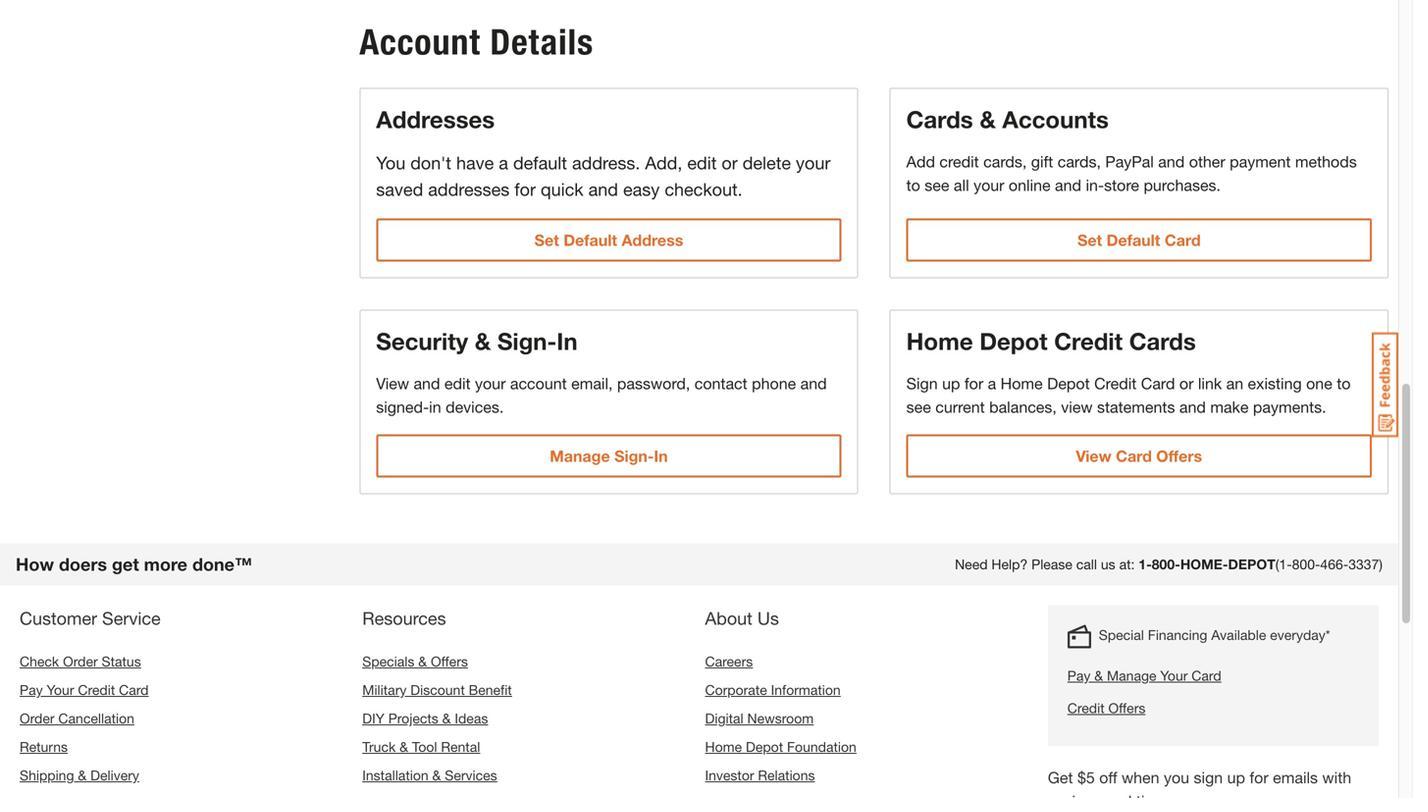 Task type: describe. For each thing, give the bounding box(es) containing it.
password,
[[617, 374, 690, 393]]

benefit
[[469, 682, 512, 698]]

status
[[102, 653, 141, 670]]

gift
[[1032, 152, 1054, 171]]

credit inside sign up for a home depot credit card or link an existing one to see current balances, view statements and make payments.
[[1095, 374, 1137, 393]]

to inside sign up for a home depot credit card or link an existing one to see current balances, view statements and make payments.
[[1337, 374, 1351, 393]]

home for home depot credit cards
[[907, 327, 974, 355]]

credit down pay & manage your card
[[1068, 700, 1105, 716]]

your inside view and edit your account email, password, contact phone and signed-in devices.
[[475, 374, 506, 393]]

customer
[[20, 608, 97, 629]]

cards & accounts
[[907, 105, 1109, 133]]

default for addresses
[[564, 231, 618, 249]]

set default card link
[[907, 219, 1373, 262]]

set default address link
[[376, 219, 842, 262]]

for inside you don't have a default address. add, edit or delete your saved addresses for quick and easy checkout.
[[515, 179, 536, 200]]

credit offers link
[[1068, 698, 1331, 719]]

available
[[1212, 627, 1267, 643]]

2 800- from the left
[[1293, 556, 1321, 572]]

credit
[[940, 152, 980, 171]]

pay & manage your card link
[[1068, 666, 1331, 686]]

security
[[376, 327, 468, 355]]

0 horizontal spatial in
[[557, 327, 578, 355]]

address
[[622, 231, 684, 249]]

information
[[771, 682, 841, 698]]

& left ideas
[[442, 710, 451, 727]]

sign- inside button
[[615, 447, 654, 465]]

addresses
[[428, 179, 510, 200]]

services
[[445, 767, 497, 784]]

doers
[[59, 554, 107, 575]]

up inside get $5 off when you sign up for emails with savings and tips.
[[1228, 768, 1246, 787]]

0 vertical spatial cards
[[907, 105, 974, 133]]

and right phone
[[801, 374, 827, 393]]

& for truck & tool rental
[[400, 739, 408, 755]]

get
[[112, 554, 139, 575]]

off
[[1100, 768, 1118, 787]]

emails
[[1273, 768, 1319, 787]]

easy
[[623, 179, 660, 200]]

up inside sign up for a home depot credit card or link an existing one to see current balances, view statements and make payments.
[[943, 374, 961, 393]]

quick
[[541, 179, 584, 200]]

tips.
[[1137, 792, 1167, 798]]

please
[[1032, 556, 1073, 572]]

investor
[[705, 767, 755, 784]]

feedback link image
[[1373, 332, 1399, 438]]

or for home depot credit cards
[[1180, 374, 1194, 393]]

account
[[510, 374, 567, 393]]

an
[[1227, 374, 1244, 393]]

corporate information
[[705, 682, 841, 698]]

edit inside you don't have a default address. add, edit or delete your saved addresses for quick and easy checkout.
[[688, 152, 717, 173]]

tool
[[412, 739, 437, 755]]

set for addresses
[[535, 231, 559, 249]]

investor relations
[[705, 767, 815, 784]]

truck & tool rental
[[363, 739, 480, 755]]

credit up view at the right
[[1055, 327, 1123, 355]]

home depot foundation link
[[705, 739, 857, 755]]

careers
[[705, 653, 753, 670]]

help?
[[992, 556, 1028, 572]]

1 horizontal spatial cards
[[1130, 327, 1197, 355]]

installation & services
[[363, 767, 497, 784]]

view for view and edit your account email, password, contact phone and signed-in devices.
[[376, 374, 409, 393]]

home inside sign up for a home depot credit card or link an existing one to see current balances, view statements and make payments.
[[1001, 374, 1043, 393]]

corporate information link
[[705, 682, 841, 698]]

1 horizontal spatial your
[[1161, 668, 1188, 684]]

us
[[1101, 556, 1116, 572]]

add,
[[645, 152, 683, 173]]

call
[[1077, 556, 1098, 572]]

and inside you don't have a default address. add, edit or delete your saved addresses for quick and easy checkout.
[[589, 179, 618, 200]]

investor relations link
[[705, 767, 815, 784]]

specials
[[363, 653, 415, 670]]

1 800- from the left
[[1152, 556, 1181, 572]]

careers link
[[705, 653, 753, 670]]

your inside you don't have a default address. add, edit or delete your saved addresses for quick and easy checkout.
[[796, 152, 831, 173]]

checkout.
[[665, 179, 743, 200]]

card inside sign up for a home depot credit card or link an existing one to see current balances, view statements and make payments.
[[1142, 374, 1176, 393]]

offers for specials & offers
[[431, 653, 468, 670]]

diy projects & ideas
[[363, 710, 488, 727]]

done™
[[192, 554, 252, 575]]

security & sign-in
[[376, 327, 578, 355]]

projects
[[388, 710, 439, 727]]

purchases.
[[1144, 176, 1221, 195]]

statements
[[1098, 398, 1176, 416]]

depot for foundation
[[746, 739, 784, 755]]

view card offers link
[[907, 435, 1373, 478]]

pay your credit card link
[[20, 682, 149, 698]]

depot
[[1229, 556, 1276, 572]]

and up purchases.
[[1159, 152, 1185, 171]]

offers for view card offers
[[1157, 447, 1203, 465]]

manage sign-in link
[[376, 435, 842, 478]]

all
[[954, 176, 970, 195]]

see inside sign up for a home depot credit card or link an existing one to see current balances, view statements and make payments.
[[907, 398, 932, 416]]

special
[[1099, 627, 1145, 643]]

specials & offers link
[[363, 653, 468, 670]]

& for specials & offers
[[419, 653, 427, 670]]

to inside add credit cards, gift cards, paypal and other payment methods to see all your online and in-store purchases.
[[907, 176, 921, 195]]

card down status
[[119, 682, 149, 698]]

balances,
[[990, 398, 1057, 416]]

1 horizontal spatial manage
[[1107, 668, 1157, 684]]

a for home depot credit cards
[[988, 374, 997, 393]]

special financing available everyday*
[[1099, 627, 1331, 643]]

check order status link
[[20, 653, 141, 670]]

customer service
[[20, 608, 161, 629]]

depot inside sign up for a home depot credit card or link an existing one to see current balances, view statements and make payments.
[[1048, 374, 1090, 393]]

home-
[[1181, 556, 1229, 572]]

sign up for a home depot credit card or link an existing one to see current balances, view statements and make payments.
[[907, 374, 1351, 416]]

default
[[513, 152, 567, 173]]

& for cards & accounts
[[980, 105, 996, 133]]

more
[[144, 554, 188, 575]]

card up credit offers link
[[1192, 668, 1222, 684]]

corporate
[[705, 682, 768, 698]]

with
[[1323, 768, 1352, 787]]

2 cards, from the left
[[1058, 152, 1101, 171]]

and inside get $5 off when you sign up for emails with savings and tips.
[[1106, 792, 1132, 798]]

email,
[[571, 374, 613, 393]]

military
[[363, 682, 407, 698]]

contact
[[695, 374, 748, 393]]

need
[[955, 556, 988, 572]]

make
[[1211, 398, 1249, 416]]



Task type: vqa. For each thing, say whether or not it's contained in the screenshot.
4, to the left
no



Task type: locate. For each thing, give the bounding box(es) containing it.
sign- up account
[[498, 327, 557, 355]]

a inside sign up for a home depot credit card or link an existing one to see current balances, view statements and make payments.
[[988, 374, 997, 393]]

0 horizontal spatial pay
[[20, 682, 43, 698]]

up
[[943, 374, 961, 393], [1228, 768, 1246, 787]]

offers up discount
[[431, 653, 468, 670]]

home up the 'sign'
[[907, 327, 974, 355]]

a
[[499, 152, 509, 173], [988, 374, 997, 393]]

pay for pay your credit card
[[20, 682, 43, 698]]

manage sign-in button
[[376, 435, 842, 478]]

0 horizontal spatial or
[[722, 152, 738, 173]]

military discount benefit link
[[363, 682, 512, 698]]

digital
[[705, 710, 744, 727]]

2 vertical spatial offers
[[1109, 700, 1146, 716]]

cards,
[[984, 152, 1027, 171], [1058, 152, 1101, 171]]

1 horizontal spatial pay
[[1068, 668, 1091, 684]]

and up the in
[[414, 374, 440, 393]]

your right all
[[974, 176, 1005, 195]]

add credit cards, gift cards, paypal and other payment methods to see all your online and in-store purchases.
[[907, 152, 1358, 195]]

account
[[360, 21, 481, 63]]

2 vertical spatial depot
[[746, 739, 784, 755]]

default down store
[[1107, 231, 1161, 249]]

1 horizontal spatial edit
[[688, 152, 717, 173]]

1 horizontal spatial in
[[654, 447, 668, 465]]

and left in-
[[1055, 176, 1082, 195]]

your up devices.
[[475, 374, 506, 393]]

1 vertical spatial home
[[1001, 374, 1043, 393]]

truck & tool rental link
[[363, 739, 480, 755]]

depot
[[980, 327, 1048, 355], [1048, 374, 1090, 393], [746, 739, 784, 755]]

0 vertical spatial for
[[515, 179, 536, 200]]

or left link
[[1180, 374, 1194, 393]]

0 vertical spatial manage
[[550, 447, 610, 465]]

1 vertical spatial offers
[[431, 653, 468, 670]]

offers
[[1157, 447, 1203, 465], [431, 653, 468, 670], [1109, 700, 1146, 716]]

details
[[490, 21, 594, 63]]

discount
[[411, 682, 465, 698]]

1 horizontal spatial view
[[1077, 447, 1112, 465]]

1 horizontal spatial 800-
[[1293, 556, 1321, 572]]

see inside add credit cards, gift cards, paypal and other payment methods to see all your online and in-store purchases.
[[925, 176, 950, 195]]

sign- down view and edit your account email, password, contact phone and signed-in devices.
[[615, 447, 654, 465]]

1 vertical spatial depot
[[1048, 374, 1090, 393]]

set down quick
[[535, 231, 559, 249]]

you
[[1164, 768, 1190, 787]]

1 horizontal spatial up
[[1228, 768, 1246, 787]]

for inside get $5 off when you sign up for emails with savings and tips.
[[1250, 768, 1269, 787]]

credit up the statements
[[1095, 374, 1137, 393]]

account details
[[360, 21, 594, 63]]

0 horizontal spatial set
[[535, 231, 559, 249]]

& for security & sign-in
[[475, 327, 491, 355]]

pay & manage your card
[[1068, 668, 1222, 684]]

1 vertical spatial or
[[1180, 374, 1194, 393]]

view
[[376, 374, 409, 393], [1077, 447, 1112, 465]]

1 set from the left
[[535, 231, 559, 249]]

address.
[[572, 152, 640, 173]]

pay up credit offers
[[1068, 668, 1091, 684]]

0 horizontal spatial home
[[705, 739, 742, 755]]

view down view at the right
[[1077, 447, 1112, 465]]

for left emails
[[1250, 768, 1269, 787]]

edit inside view and edit your account email, password, contact phone and signed-in devices.
[[445, 374, 471, 393]]

a for addresses
[[499, 152, 509, 173]]

set inside set default card 'link'
[[1078, 231, 1103, 249]]

a inside you don't have a default address. add, edit or delete your saved addresses for quick and easy checkout.
[[499, 152, 509, 173]]

0 horizontal spatial order
[[20, 710, 55, 727]]

credit up cancellation
[[78, 682, 115, 698]]

1 horizontal spatial set
[[1078, 231, 1103, 249]]

0 horizontal spatial for
[[515, 179, 536, 200]]

0 horizontal spatial view
[[376, 374, 409, 393]]

2 horizontal spatial your
[[974, 176, 1005, 195]]

your up order cancellation link
[[47, 682, 74, 698]]

home down the 'digital'
[[705, 739, 742, 755]]

phone
[[752, 374, 796, 393]]

& left tool
[[400, 739, 408, 755]]

have
[[456, 152, 494, 173]]

set
[[535, 231, 559, 249], [1078, 231, 1103, 249]]

set down in-
[[1078, 231, 1103, 249]]

us
[[758, 608, 779, 629]]

get
[[1048, 768, 1074, 787]]

cards up add
[[907, 105, 974, 133]]

0 vertical spatial order
[[63, 653, 98, 670]]

for up 'current'
[[965, 374, 984, 393]]

home depot foundation
[[705, 739, 857, 755]]

card inside 'link'
[[1165, 231, 1201, 249]]

cards
[[907, 105, 974, 133], [1130, 327, 1197, 355]]

0 vertical spatial or
[[722, 152, 738, 173]]

home for home depot foundation
[[705, 739, 742, 755]]

returns
[[20, 739, 68, 755]]

view card offers
[[1077, 447, 1203, 465]]

to down add
[[907, 176, 921, 195]]

1 horizontal spatial sign-
[[615, 447, 654, 465]]

manage inside button
[[550, 447, 610, 465]]

$5
[[1078, 768, 1095, 787]]

1 horizontal spatial your
[[796, 152, 831, 173]]

current
[[936, 398, 985, 416]]

view for view card offers
[[1077, 447, 1112, 465]]

2 horizontal spatial home
[[1001, 374, 1043, 393]]

specials & offers
[[363, 653, 468, 670]]

addresses
[[376, 105, 495, 133]]

offers inside button
[[1157, 447, 1203, 465]]

0 horizontal spatial offers
[[431, 653, 468, 670]]

1 horizontal spatial for
[[965, 374, 984, 393]]

1 vertical spatial edit
[[445, 374, 471, 393]]

up right sign
[[1228, 768, 1246, 787]]

1 vertical spatial your
[[974, 176, 1005, 195]]

2 set from the left
[[1078, 231, 1103, 249]]

0 horizontal spatial to
[[907, 176, 921, 195]]

your down financing
[[1161, 668, 1188, 684]]

offers down the statements
[[1157, 447, 1203, 465]]

depot for credit
[[980, 327, 1048, 355]]

& up credit offers
[[1095, 668, 1104, 684]]

check
[[20, 653, 59, 670]]

0 vertical spatial edit
[[688, 152, 717, 173]]

credit offers
[[1068, 700, 1146, 716]]

0 vertical spatial offers
[[1157, 447, 1203, 465]]

2 vertical spatial for
[[1250, 768, 1269, 787]]

card up the statements
[[1142, 374, 1176, 393]]

1 horizontal spatial a
[[988, 374, 997, 393]]

0 horizontal spatial your
[[475, 374, 506, 393]]

shipping & delivery
[[20, 767, 139, 784]]

cards, up online
[[984, 152, 1027, 171]]

view card offers button
[[907, 435, 1373, 478]]

manage down view and edit your account email, password, contact phone and signed-in devices.
[[550, 447, 610, 465]]

card down the statements
[[1116, 447, 1152, 465]]

0 horizontal spatial up
[[943, 374, 961, 393]]

saved
[[376, 179, 423, 200]]

1 vertical spatial a
[[988, 374, 997, 393]]

2 vertical spatial your
[[475, 374, 506, 393]]

1 vertical spatial cards
[[1130, 327, 1197, 355]]

signed-
[[376, 398, 429, 416]]

edit up checkout.
[[688, 152, 717, 173]]

1 horizontal spatial to
[[1337, 374, 1351, 393]]

get $5 off when you sign up for emails with savings and tips.
[[1048, 768, 1352, 798]]

installation & services link
[[363, 767, 497, 784]]

delivery
[[90, 767, 139, 784]]

digital newsroom link
[[705, 710, 814, 727]]

default for cards & accounts
[[1107, 231, 1161, 249]]

default
[[564, 231, 618, 249], [1107, 231, 1161, 249]]

&
[[980, 105, 996, 133], [475, 327, 491, 355], [419, 653, 427, 670], [1095, 668, 1104, 684], [442, 710, 451, 727], [400, 739, 408, 755], [78, 767, 87, 784], [433, 767, 441, 784]]

about
[[705, 608, 753, 629]]

cards, up in-
[[1058, 152, 1101, 171]]

1 vertical spatial sign-
[[615, 447, 654, 465]]

up up 'current'
[[943, 374, 961, 393]]

shipping
[[20, 767, 74, 784]]

1 vertical spatial order
[[20, 710, 55, 727]]

for inside sign up for a home depot credit card or link an existing one to see current balances, view statements and make payments.
[[965, 374, 984, 393]]

& down tool
[[433, 767, 441, 784]]

1 vertical spatial see
[[907, 398, 932, 416]]

1 horizontal spatial or
[[1180, 374, 1194, 393]]

default inside 'link'
[[1107, 231, 1161, 249]]

2 horizontal spatial for
[[1250, 768, 1269, 787]]

how
[[16, 554, 54, 575]]

0 horizontal spatial 800-
[[1152, 556, 1181, 572]]

1 vertical spatial view
[[1077, 447, 1112, 465]]

1 horizontal spatial offers
[[1109, 700, 1146, 716]]

set default address
[[535, 231, 684, 249]]

set for cards & accounts
[[1078, 231, 1103, 249]]

0 horizontal spatial a
[[499, 152, 509, 173]]

0 horizontal spatial sign-
[[498, 327, 557, 355]]

0 horizontal spatial edit
[[445, 374, 471, 393]]

in-
[[1086, 176, 1105, 195]]

shipping & delivery link
[[20, 767, 139, 784]]

view and edit your account email, password, contact phone and signed-in devices.
[[376, 374, 827, 416]]

depot up investor relations "link"
[[746, 739, 784, 755]]

in
[[557, 327, 578, 355], [654, 447, 668, 465]]

edit up devices.
[[445, 374, 471, 393]]

1 vertical spatial to
[[1337, 374, 1351, 393]]

1 default from the left
[[564, 231, 618, 249]]

0 vertical spatial sign-
[[498, 327, 557, 355]]

1 cards, from the left
[[984, 152, 1027, 171]]

add
[[907, 152, 936, 171]]

& for pay & manage your card
[[1095, 668, 1104, 684]]

your inside add credit cards, gift cards, paypal and other payment methods to see all your online and in-store purchases.
[[974, 176, 1005, 195]]

manage
[[550, 447, 610, 465], [1107, 668, 1157, 684]]

& left delivery
[[78, 767, 87, 784]]

don't
[[411, 152, 452, 173]]

800- right the depot
[[1293, 556, 1321, 572]]

depot up view at the right
[[1048, 374, 1090, 393]]

home up balances,
[[1001, 374, 1043, 393]]

existing
[[1248, 374, 1302, 393]]

& left accounts
[[980, 105, 996, 133]]

1 horizontal spatial home
[[907, 327, 974, 355]]

0 horizontal spatial manage
[[550, 447, 610, 465]]

or left delete
[[722, 152, 738, 173]]

a right have
[[499, 152, 509, 173]]

and down link
[[1180, 398, 1206, 416]]

pay for pay & manage your card
[[1068, 668, 1091, 684]]

& for installation & services
[[433, 767, 441, 784]]

in up email,
[[557, 327, 578, 355]]

0 vertical spatial view
[[376, 374, 409, 393]]

you don't have a default address. add, edit or delete your saved addresses for quick and easy checkout.
[[376, 152, 831, 200]]

order up returns link in the bottom of the page
[[20, 710, 55, 727]]

see down the 'sign'
[[907, 398, 932, 416]]

2 horizontal spatial offers
[[1157, 447, 1203, 465]]

0 vertical spatial up
[[943, 374, 961, 393]]

sign
[[1194, 768, 1223, 787]]

& up the military discount benefit
[[419, 653, 427, 670]]

view inside view and edit your account email, password, contact phone and signed-in devices.
[[376, 374, 409, 393]]

3337)
[[1349, 556, 1383, 572]]

online
[[1009, 176, 1051, 195]]

0 vertical spatial depot
[[980, 327, 1048, 355]]

link
[[1199, 374, 1222, 393]]

1 horizontal spatial cards,
[[1058, 152, 1101, 171]]

set default card
[[1078, 231, 1201, 249]]

home depot credit cards
[[907, 327, 1197, 355]]

for down default
[[515, 179, 536, 200]]

or for addresses
[[722, 152, 738, 173]]

in inside button
[[654, 447, 668, 465]]

check order status
[[20, 653, 141, 670]]

manage up credit offers
[[1107, 668, 1157, 684]]

to right one
[[1337, 374, 1351, 393]]

view inside button
[[1077, 447, 1112, 465]]

about us
[[705, 608, 779, 629]]

0 horizontal spatial cards,
[[984, 152, 1027, 171]]

800- right at:
[[1152, 556, 1181, 572]]

default down quick
[[564, 231, 618, 249]]

cards up sign up for a home depot credit card or link an existing one to see current balances, view statements and make payments.
[[1130, 327, 1197, 355]]

card down purchases.
[[1165, 231, 1201, 249]]

view up signed- on the left
[[376, 374, 409, 393]]

1-
[[1139, 556, 1152, 572]]

& for shipping & delivery
[[78, 767, 87, 784]]

savings
[[1048, 792, 1102, 798]]

1 vertical spatial manage
[[1107, 668, 1157, 684]]

one
[[1307, 374, 1333, 393]]

800-
[[1152, 556, 1181, 572], [1293, 556, 1321, 572]]

1 horizontal spatial order
[[63, 653, 98, 670]]

0 horizontal spatial cards
[[907, 105, 974, 133]]

a up balances,
[[988, 374, 997, 393]]

0 vertical spatial a
[[499, 152, 509, 173]]

2 default from the left
[[1107, 231, 1161, 249]]

1 vertical spatial up
[[1228, 768, 1246, 787]]

relations
[[758, 767, 815, 784]]

and inside sign up for a home depot credit card or link an existing one to see current balances, view statements and make payments.
[[1180, 398, 1206, 416]]

in down password,
[[654, 447, 668, 465]]

rental
[[441, 739, 480, 755]]

your right delete
[[796, 152, 831, 173]]

pay down check
[[20, 682, 43, 698]]

see left all
[[925, 176, 950, 195]]

order up pay your credit card link on the left bottom of the page
[[63, 653, 98, 670]]

offers down pay & manage your card
[[1109, 700, 1146, 716]]

0 vertical spatial home
[[907, 327, 974, 355]]

0 horizontal spatial your
[[47, 682, 74, 698]]

or
[[722, 152, 738, 173], [1180, 374, 1194, 393]]

0 horizontal spatial default
[[564, 231, 618, 249]]

and down address.
[[589, 179, 618, 200]]

& right 'security'
[[475, 327, 491, 355]]

depot up balances,
[[980, 327, 1048, 355]]

and
[[1159, 152, 1185, 171], [1055, 176, 1082, 195], [589, 179, 618, 200], [414, 374, 440, 393], [801, 374, 827, 393], [1180, 398, 1206, 416], [1106, 792, 1132, 798]]

card inside button
[[1116, 447, 1152, 465]]

need help? please call us at: 1-800-home-depot (1-800-466-3337)
[[955, 556, 1383, 572]]

or inside you don't have a default address. add, edit or delete your saved addresses for quick and easy checkout.
[[722, 152, 738, 173]]

2 vertical spatial home
[[705, 739, 742, 755]]

1 horizontal spatial default
[[1107, 231, 1161, 249]]

delete
[[743, 152, 791, 173]]

or inside sign up for a home depot credit card or link an existing one to see current balances, view statements and make payments.
[[1180, 374, 1194, 393]]

0 vertical spatial your
[[796, 152, 831, 173]]

1 vertical spatial for
[[965, 374, 984, 393]]

view
[[1062, 398, 1093, 416]]

0 vertical spatial see
[[925, 176, 950, 195]]

for
[[515, 179, 536, 200], [965, 374, 984, 393], [1250, 768, 1269, 787]]

0 vertical spatial to
[[907, 176, 921, 195]]

and down off
[[1106, 792, 1132, 798]]

in
[[429, 398, 441, 416]]

0 vertical spatial in
[[557, 327, 578, 355]]

1 vertical spatial in
[[654, 447, 668, 465]]



